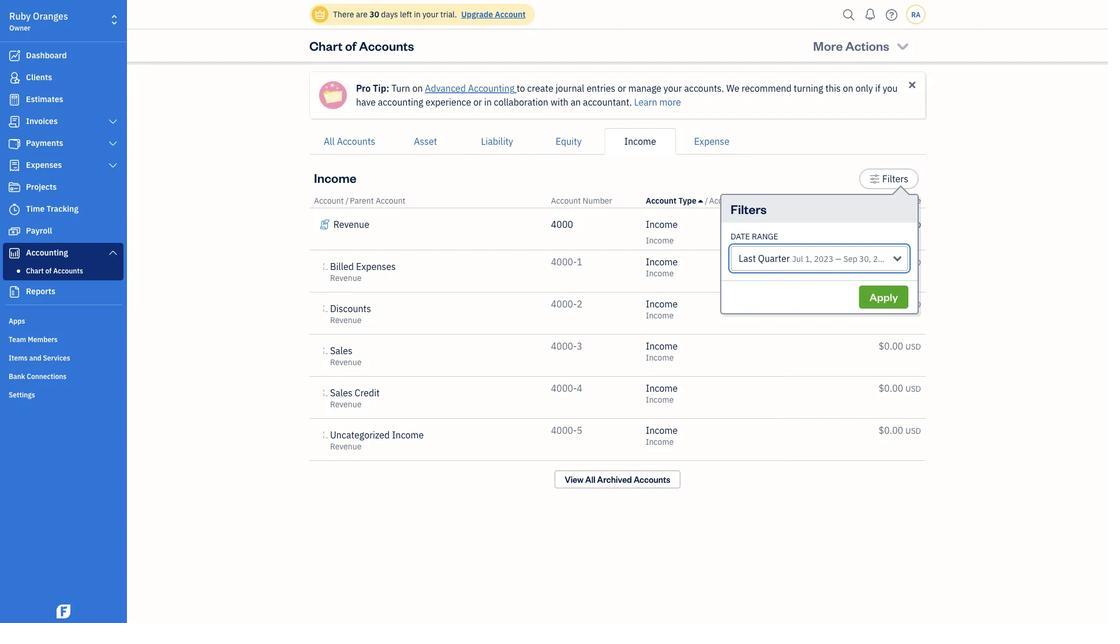 Task type: describe. For each thing, give the bounding box(es) containing it.
income inside 'uncategorized income revenue'
[[392, 429, 424, 441]]

and
[[29, 353, 41, 363]]

this
[[826, 82, 841, 94]]

oranges
[[33, 10, 68, 22]]

expense button
[[676, 128, 748, 155]]

income income for 3
[[646, 340, 678, 363]]

range
[[752, 231, 779, 242]]

discounts
[[330, 303, 371, 315]]

of inside main element
[[45, 266, 52, 275]]

upgrade account link
[[459, 9, 526, 20]]

income inside button
[[625, 135, 657, 148]]

apps link
[[3, 312, 124, 329]]

chart of accounts link
[[5, 264, 121, 278]]

1,
[[805, 254, 813, 264]]

1 $0.00 usd from the top
[[879, 219, 922, 231]]

0 vertical spatial of
[[345, 37, 357, 54]]

accounts down days
[[359, 37, 414, 54]]

all accounts
[[324, 135, 376, 148]]

billed expenses revenue
[[330, 261, 396, 284]]

view all archived accounts link
[[555, 471, 681, 489]]

chevron large down image for payments
[[108, 139, 118, 148]]

$0.00 usd for 3
[[879, 340, 922, 353]]

in inside to create journal entries or manage your accounts. we recommend turning this on only if  you have accounting experience or in collaboration with an accountant.
[[484, 96, 492, 108]]

advanced
[[425, 82, 466, 94]]

chevron large down image
[[108, 161, 118, 170]]

4000-1
[[551, 256, 583, 268]]

revenue inside 'uncategorized income revenue'
[[330, 441, 362, 452]]

estimates link
[[3, 90, 124, 110]]

4000
[[551, 219, 574, 231]]

sales for sales
[[330, 345, 353, 357]]

learn more link
[[634, 96, 681, 108]]

payment image
[[8, 138, 21, 150]]

accounts inside main element
[[53, 266, 83, 275]]

account sub type
[[710, 195, 775, 206]]

we
[[727, 82, 740, 94]]

apply
[[870, 290, 899, 304]]

left
[[400, 9, 412, 20]]

clients
[[26, 72, 52, 83]]

ruby oranges owner
[[9, 10, 68, 32]]

3
[[577, 340, 583, 353]]

bank
[[9, 372, 25, 381]]

1 vertical spatial or
[[474, 96, 482, 108]]

liability
[[481, 135, 514, 148]]

expenses inside billed expenses revenue
[[356, 261, 396, 273]]

to create journal entries or manage your accounts. we recommend turning this on only if  you have accounting experience or in collaboration with an accountant.
[[356, 82, 898, 108]]

$0.00 for 2
[[879, 298, 904, 310]]

estimates
[[26, 94, 63, 105]]

apply button
[[860, 286, 909, 309]]

apps
[[9, 316, 25, 326]]

dashboard image
[[8, 50, 21, 62]]

usd for 2
[[906, 299, 922, 310]]

discounts revenue
[[330, 303, 371, 326]]

journal
[[556, 82, 585, 94]]

create
[[527, 82, 554, 94]]

1 horizontal spatial or
[[618, 82, 627, 94]]

more actions button
[[803, 32, 922, 59]]

expenses inside main element
[[26, 160, 62, 170]]

notifications image
[[862, 3, 880, 26]]

4000-4
[[551, 383, 583, 395]]

account for account sub type
[[710, 195, 739, 206]]

there are 30 days left in your trial. upgrade account
[[333, 9, 526, 20]]

accounts right the "archived"
[[634, 474, 671, 485]]

account type button
[[646, 195, 703, 206]]

chevron large down image for invoices
[[108, 117, 118, 126]]

usd for 4
[[906, 384, 922, 394]]

settings link
[[3, 386, 124, 403]]

learn more
[[634, 96, 681, 108]]

1 / from the left
[[346, 195, 349, 206]]

account number
[[551, 195, 612, 206]]

$0.00 for 5
[[879, 425, 904, 437]]

4000- for 3
[[551, 340, 577, 353]]

5
[[577, 425, 583, 437]]

pro
[[356, 82, 371, 94]]

accounting
[[378, 96, 424, 108]]

reports link
[[3, 282, 124, 303]]

dashboard link
[[3, 46, 124, 66]]

crown image
[[314, 8, 326, 20]]

turn
[[392, 82, 410, 94]]

ra button
[[907, 5, 926, 24]]

ruby
[[9, 10, 31, 22]]

1 horizontal spatial chart of accounts
[[310, 37, 414, 54]]

reports
[[26, 286, 55, 297]]

collaboration
[[494, 96, 549, 108]]

actions
[[846, 37, 890, 54]]

clients link
[[3, 68, 124, 88]]

income income for 1
[[646, 256, 678, 279]]

4000- for 1
[[551, 256, 577, 268]]

revenue inside discounts revenue
[[330, 315, 362, 326]]

view all archived accounts
[[565, 474, 671, 485]]

project image
[[8, 182, 21, 193]]

time tracking
[[26, 204, 79, 214]]

4000- for 2
[[551, 298, 577, 310]]

projects
[[26, 182, 57, 192]]

liability button
[[462, 128, 533, 155]]

Date Range field
[[731, 246, 909, 271]]

items and services
[[9, 353, 70, 363]]

expenses link
[[3, 155, 124, 176]]

$0.00 usd for 5
[[879, 425, 922, 437]]

account for account type
[[646, 195, 677, 206]]

last quarter jul 1, 2023 — sep 30, 2023
[[739, 253, 893, 265]]

projects link
[[3, 177, 124, 198]]

view
[[565, 474, 584, 485]]

accounts.
[[685, 82, 725, 94]]

balance
[[892, 195, 922, 206]]

invoice image
[[8, 116, 21, 128]]

usd for 1
[[906, 257, 922, 268]]

freshbooks image
[[54, 605, 73, 619]]

$0.00 for 4
[[879, 383, 904, 395]]

revenue inside billed expenses revenue
[[330, 273, 362, 284]]

all inside button
[[324, 135, 335, 148]]

services
[[43, 353, 70, 363]]

ra
[[912, 10, 921, 19]]

filters inside dropdown button
[[883, 173, 909, 185]]

money image
[[8, 226, 21, 237]]

—
[[836, 254, 842, 264]]

more
[[814, 37, 843, 54]]

1 2023 from the left
[[814, 254, 834, 264]]



Task type: locate. For each thing, give the bounding box(es) containing it.
usd for 5
[[906, 426, 922, 437]]

1 horizontal spatial all
[[586, 474, 596, 485]]

payroll
[[26, 225, 52, 236]]

all accounts button
[[310, 128, 390, 155]]

chart of accounts
[[310, 37, 414, 54], [26, 266, 83, 275]]

accounting inside main element
[[26, 247, 68, 258]]

6 usd from the top
[[906, 426, 922, 437]]

expense
[[695, 135, 730, 148]]

5 $0.00 from the top
[[879, 383, 904, 395]]

5 income income from the top
[[646, 383, 678, 405]]

go to help image
[[883, 6, 901, 23]]

client image
[[8, 72, 21, 84]]

0 horizontal spatial in
[[414, 9, 421, 20]]

date range
[[731, 231, 779, 242]]

chart up reports
[[26, 266, 44, 275]]

in
[[414, 9, 421, 20], [484, 96, 492, 108]]

2 income income from the top
[[646, 256, 678, 279]]

sep
[[844, 254, 858, 264]]

4000- for 4
[[551, 383, 577, 395]]

close image
[[908, 80, 918, 90]]

of down there
[[345, 37, 357, 54]]

or down advanced accounting link at top left
[[474, 96, 482, 108]]

or up accountant.
[[618, 82, 627, 94]]

$0.00
[[879, 219, 904, 231], [879, 256, 904, 268], [879, 298, 904, 310], [879, 340, 904, 353], [879, 383, 904, 395], [879, 425, 904, 437]]

only
[[856, 82, 873, 94]]

4000-5
[[551, 425, 583, 437]]

revenue inside sales credit revenue
[[330, 399, 362, 410]]

$0.00 usd for 4
[[879, 383, 922, 395]]

3 $0.00 usd from the top
[[879, 298, 922, 310]]

4 income income from the top
[[646, 340, 678, 363]]

account left parent
[[314, 195, 344, 206]]

time
[[26, 204, 45, 214]]

1 horizontal spatial type
[[757, 195, 775, 206]]

invoices link
[[3, 111, 124, 132]]

5 4000- from the top
[[551, 425, 577, 437]]

0 horizontal spatial chart of accounts
[[26, 266, 83, 275]]

tip:
[[373, 82, 389, 94]]

bank connections
[[9, 372, 67, 381]]

0 vertical spatial expenses
[[26, 160, 62, 170]]

all
[[324, 135, 335, 148], [586, 474, 596, 485]]

filters button
[[860, 169, 919, 189]]

1 vertical spatial accounting
[[26, 247, 68, 258]]

sales inside sales credit revenue
[[330, 387, 353, 399]]

your left trial.
[[423, 9, 439, 20]]

3 $0.00 from the top
[[879, 298, 904, 310]]

chart inside main element
[[26, 266, 44, 275]]

0 horizontal spatial accounting
[[26, 247, 68, 258]]

0 vertical spatial chart
[[310, 37, 343, 54]]

0 horizontal spatial chart
[[26, 266, 44, 275]]

1 vertical spatial in
[[484, 96, 492, 108]]

2023
[[814, 254, 834, 264], [874, 254, 893, 264]]

uncategorized income revenue
[[330, 429, 424, 452]]

income income for 2
[[646, 298, 678, 321]]

0 horizontal spatial your
[[423, 9, 439, 20]]

1 chevron large down image from the top
[[108, 117, 118, 126]]

4000- down 4000-4
[[551, 425, 577, 437]]

6 $0.00 usd from the top
[[879, 425, 922, 437]]

2 chevron large down image from the top
[[108, 139, 118, 148]]

accounting down payroll
[[26, 247, 68, 258]]

chevron large down image inside invoices link
[[108, 117, 118, 126]]

2023 right "30,"
[[874, 254, 893, 264]]

0 horizontal spatial filters
[[731, 201, 767, 217]]

1 horizontal spatial of
[[345, 37, 357, 54]]

1 vertical spatial chart of accounts
[[26, 266, 83, 275]]

account for account / parent account
[[314, 195, 344, 206]]

4000- down 4000
[[551, 256, 577, 268]]

1 income income from the top
[[646, 219, 678, 246]]

chart of accounts inside main element
[[26, 266, 83, 275]]

expense image
[[8, 160, 21, 172]]

have
[[356, 96, 376, 108]]

2 4000- from the top
[[551, 298, 577, 310]]

accounts down "accounting" link
[[53, 266, 83, 275]]

there
[[333, 9, 354, 20]]

filters up date range
[[731, 201, 767, 217]]

account for account number
[[551, 195, 581, 206]]

in right left
[[414, 9, 421, 20]]

search image
[[840, 6, 859, 23]]

income income for 5
[[646, 425, 678, 448]]

0 horizontal spatial type
[[679, 195, 697, 206]]

trial.
[[441, 9, 457, 20]]

equity button
[[533, 128, 605, 155]]

0 vertical spatial chevron large down image
[[108, 117, 118, 126]]

1 horizontal spatial on
[[843, 82, 854, 94]]

3 chevron large down image from the top
[[108, 248, 118, 258]]

$0.00 usd for 1
[[879, 256, 922, 268]]

date
[[731, 231, 750, 242]]

equity
[[556, 135, 582, 148]]

2 usd from the top
[[906, 257, 922, 268]]

expenses down payments
[[26, 160, 62, 170]]

revenue down sales credit revenue
[[330, 441, 362, 452]]

filters
[[883, 173, 909, 185], [731, 201, 767, 217]]

sales inside sales revenue
[[330, 345, 353, 357]]

1 horizontal spatial your
[[664, 82, 682, 94]]

4000- for 5
[[551, 425, 577, 437]]

of
[[345, 37, 357, 54], [45, 266, 52, 275]]

4000- up 4000-5 at the bottom of the page
[[551, 383, 577, 395]]

0 horizontal spatial of
[[45, 266, 52, 275]]

1 sales from the top
[[330, 345, 353, 357]]

bank connections link
[[3, 367, 124, 385]]

account left caretup icon
[[646, 195, 677, 206]]

0 vertical spatial sales
[[330, 345, 353, 357]]

chevrondown image
[[895, 38, 911, 54]]

4
[[577, 383, 583, 395]]

upgrade
[[461, 9, 493, 20]]

of up reports
[[45, 266, 52, 275]]

number
[[583, 195, 612, 206]]

estimate image
[[8, 94, 21, 106]]

chart of accounts down "accounting" link
[[26, 266, 83, 275]]

0 horizontal spatial on
[[413, 82, 423, 94]]

credit
[[355, 387, 380, 399]]

3 usd from the top
[[906, 299, 922, 310]]

$0.00 for 1
[[879, 256, 904, 268]]

4 usd from the top
[[906, 342, 922, 352]]

1 vertical spatial of
[[45, 266, 52, 275]]

4 4000- from the top
[[551, 383, 577, 395]]

2 sales from the top
[[330, 387, 353, 399]]

accounting left to
[[468, 82, 515, 94]]

owner
[[9, 23, 31, 32]]

5 usd from the top
[[906, 384, 922, 394]]

1 vertical spatial your
[[664, 82, 682, 94]]

/ right caretup icon
[[705, 195, 708, 206]]

timer image
[[8, 204, 21, 215]]

sales left credit
[[330, 387, 353, 399]]

account up 4000
[[551, 195, 581, 206]]

or
[[618, 82, 627, 94], [474, 96, 482, 108]]

team members link
[[3, 330, 124, 348]]

an
[[571, 96, 581, 108]]

1 4000- from the top
[[551, 256, 577, 268]]

more
[[660, 96, 681, 108]]

4000-2
[[551, 298, 583, 310]]

0 horizontal spatial expenses
[[26, 160, 62, 170]]

uncategorized
[[330, 429, 390, 441]]

settings image
[[870, 172, 881, 186]]

4000- down the "4000-1"
[[551, 298, 577, 310]]

recommend
[[742, 82, 792, 94]]

1 vertical spatial all
[[586, 474, 596, 485]]

1 horizontal spatial accounting
[[468, 82, 515, 94]]

0 horizontal spatial /
[[346, 195, 349, 206]]

1 type from the left
[[679, 195, 697, 206]]

3 income income from the top
[[646, 298, 678, 321]]

account / parent account
[[314, 195, 406, 206]]

2 on from the left
[[843, 82, 854, 94]]

you
[[883, 82, 898, 94]]

on inside to create journal entries or manage your accounts. we recommend turning this on only if  you have accounting experience or in collaboration with an accountant.
[[843, 82, 854, 94]]

0 vertical spatial or
[[618, 82, 627, 94]]

in down advanced accounting link at top left
[[484, 96, 492, 108]]

2 $0.00 usd from the top
[[879, 256, 922, 268]]

revenue up sales revenue
[[330, 315, 362, 326]]

$0.00 usd
[[879, 219, 922, 231], [879, 256, 922, 268], [879, 298, 922, 310], [879, 340, 922, 353], [879, 383, 922, 395], [879, 425, 922, 437]]

2 vertical spatial chevron large down image
[[108, 248, 118, 258]]

5 $0.00 usd from the top
[[879, 383, 922, 395]]

account right parent
[[376, 195, 406, 206]]

usd for 3
[[906, 342, 922, 352]]

2 $0.00 from the top
[[879, 256, 904, 268]]

1 horizontal spatial /
[[705, 195, 708, 206]]

0 vertical spatial chart of accounts
[[310, 37, 414, 54]]

accountant.
[[583, 96, 632, 108]]

/ left parent
[[346, 195, 349, 206]]

on right turn
[[413, 82, 423, 94]]

0 vertical spatial all
[[324, 135, 335, 148]]

1 horizontal spatial chart
[[310, 37, 343, 54]]

chevron large down image
[[108, 117, 118, 126], [108, 139, 118, 148], [108, 248, 118, 258]]

chart image
[[8, 248, 21, 259]]

income button
[[605, 128, 676, 155]]

0 horizontal spatial all
[[324, 135, 335, 148]]

1 horizontal spatial filters
[[883, 173, 909, 185]]

more actions
[[814, 37, 890, 54]]

your for accounts.
[[664, 82, 682, 94]]

expenses
[[26, 160, 62, 170], [356, 261, 396, 273]]

6 income income from the top
[[646, 425, 678, 448]]

1 vertical spatial expenses
[[356, 261, 396, 273]]

1 vertical spatial chart
[[26, 266, 44, 275]]

accounts down have
[[337, 135, 376, 148]]

your up more
[[664, 82, 682, 94]]

expenses right billed
[[356, 261, 396, 273]]

1 usd from the top
[[906, 220, 922, 230]]

account right caretup icon
[[710, 195, 739, 206]]

revenue up sales credit revenue
[[330, 357, 362, 368]]

entries
[[587, 82, 616, 94]]

4000- up 4000-4
[[551, 340, 577, 353]]

1 on from the left
[[413, 82, 423, 94]]

payments link
[[3, 133, 124, 154]]

1 horizontal spatial expenses
[[356, 261, 396, 273]]

freshbooks
[[848, 195, 891, 206]]

chart down the "crown" image
[[310, 37, 343, 54]]

4 $0.00 from the top
[[879, 340, 904, 353]]

1 vertical spatial sales
[[330, 387, 353, 399]]

2 / from the left
[[705, 195, 708, 206]]

1 horizontal spatial in
[[484, 96, 492, 108]]

items and services link
[[3, 349, 124, 366]]

type left caretup icon
[[679, 195, 697, 206]]

4 $0.00 usd from the top
[[879, 340, 922, 353]]

quarter
[[759, 253, 790, 265]]

2 2023 from the left
[[874, 254, 893, 264]]

0 vertical spatial accounting
[[468, 82, 515, 94]]

1
[[577, 256, 583, 268]]

2023 left —
[[814, 254, 834, 264]]

members
[[28, 335, 58, 344]]

payments
[[26, 138, 63, 148]]

$0.00 usd for 2
[[879, 298, 922, 310]]

account right upgrade
[[495, 9, 526, 20]]

1 vertical spatial filters
[[731, 201, 767, 217]]

sales for sales credit
[[330, 387, 353, 399]]

$0.00 for 3
[[879, 340, 904, 353]]

chevron large down image inside payments "link"
[[108, 139, 118, 148]]

filters right settings image
[[883, 173, 909, 185]]

0 vertical spatial filters
[[883, 173, 909, 185]]

revenue down account / parent account
[[334, 219, 370, 231]]

accounting
[[468, 82, 515, 94], [26, 247, 68, 258]]

chevron large down image for accounting
[[108, 248, 118, 258]]

0 vertical spatial in
[[414, 9, 421, 20]]

asset button
[[390, 128, 462, 155]]

1 $0.00 from the top
[[879, 219, 904, 231]]

3 4000- from the top
[[551, 340, 577, 353]]

main element
[[0, 0, 156, 624]]

billed
[[330, 261, 354, 273]]

time tracking link
[[3, 199, 124, 220]]

days
[[381, 9, 398, 20]]

on right this
[[843, 82, 854, 94]]

revenue up discounts
[[330, 273, 362, 284]]

0 horizontal spatial 2023
[[814, 254, 834, 264]]

2 type from the left
[[757, 195, 775, 206]]

0 vertical spatial your
[[423, 9, 439, 20]]

team members
[[9, 335, 58, 344]]

1 vertical spatial chevron large down image
[[108, 139, 118, 148]]

0 horizontal spatial or
[[474, 96, 482, 108]]

pro tip: turn on advanced accounting
[[356, 82, 515, 94]]

invoices
[[26, 116, 58, 126]]

revenue up uncategorized
[[330, 399, 362, 410]]

experience
[[426, 96, 472, 108]]

sales down discounts revenue
[[330, 345, 353, 357]]

income income for 4
[[646, 383, 678, 405]]

your for trial.
[[423, 9, 439, 20]]

type right sub
[[757, 195, 775, 206]]

your inside to create journal entries or manage your accounts. we recommend turning this on only if  you have accounting experience or in collaboration with an accountant.
[[664, 82, 682, 94]]

on
[[413, 82, 423, 94], [843, 82, 854, 94]]

accounts inside button
[[337, 135, 376, 148]]

chart of accounts down are
[[310, 37, 414, 54]]

6 $0.00 from the top
[[879, 425, 904, 437]]

asset
[[414, 135, 437, 148]]

caretup image
[[699, 196, 703, 206]]

report image
[[8, 286, 21, 298]]

1 horizontal spatial 2023
[[874, 254, 893, 264]]



Task type: vqa. For each thing, say whether or not it's contained in the screenshot.
4000- for 4
yes



